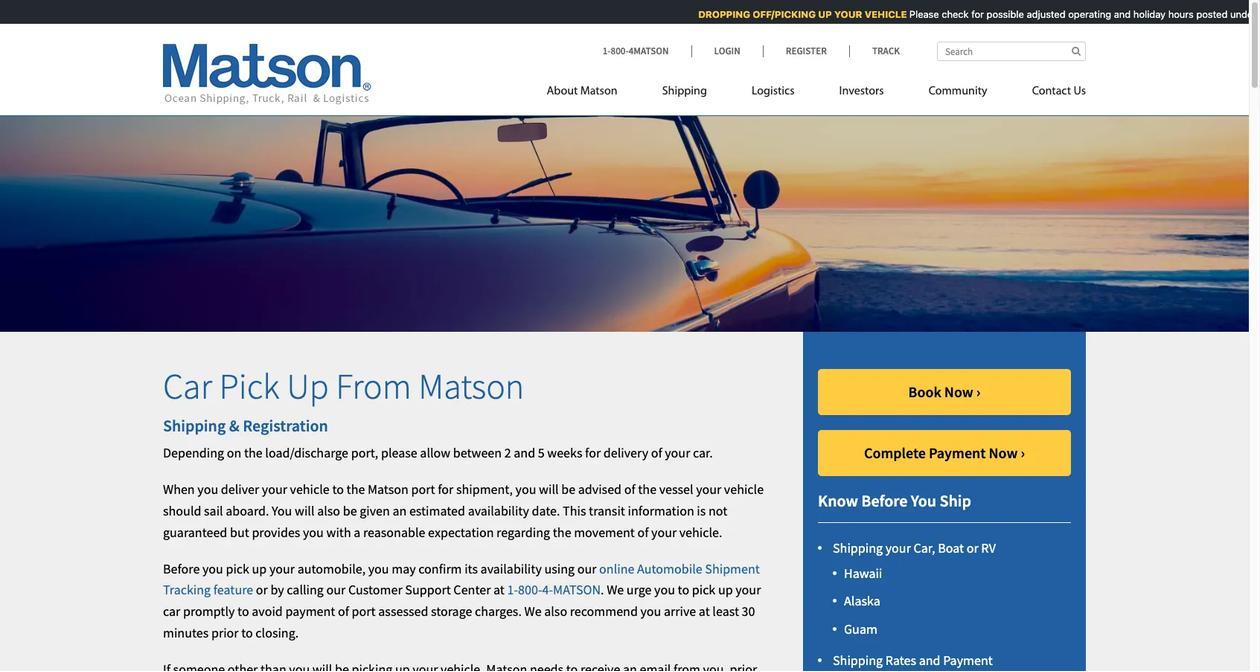 Task type: locate. For each thing, give the bounding box(es) containing it.
vehicle down "load/discharge"
[[290, 481, 330, 498]]

calling
[[287, 582, 324, 599]]

be up a
[[343, 502, 357, 520]]

to up arrive
[[678, 582, 689, 599]]

0 vertical spatial matson
[[580, 86, 617, 97]]

also up with
[[317, 502, 340, 520]]

1 horizontal spatial at
[[699, 603, 710, 620]]

2 vertical spatial for
[[438, 481, 453, 498]]

up inside . we urge you to pick up your car promptly to avoid payment of port assessed storage charges. we also recommend you arrive at least 30 minutes prior to closing.
[[718, 582, 733, 599]]

0 vertical spatial now ›
[[944, 383, 981, 402]]

you up provides
[[272, 502, 292, 520]]

to inside when you deliver your vehicle to the matson port for shipment, you will be advised of the vessel your vehicle should sail aboard. you will also be given an estimated availability date. this transit information is not guaranteed but provides you with a reasonable expectation regarding the movement of your vehicle.
[[332, 481, 344, 498]]

0 horizontal spatial also
[[317, 502, 340, 520]]

payment
[[929, 444, 986, 463], [943, 652, 993, 669]]

for up estimated
[[438, 481, 453, 498]]

0 vertical spatial availability
[[468, 502, 529, 520]]

1 vertical spatial up
[[718, 582, 733, 599]]

1 vertical spatial matson
[[418, 364, 524, 409]]

1 horizontal spatial 1-
[[603, 45, 611, 57]]

hawaii link
[[844, 565, 882, 582]]

car,
[[914, 539, 935, 557]]

to
[[332, 481, 344, 498], [678, 582, 689, 599], [237, 603, 249, 620], [241, 624, 253, 642]]

of inside . we urge you to pick up your car promptly to avoid payment of port assessed storage charges. we also recommend you arrive at least 30 minutes prior to closing.
[[338, 603, 349, 620]]

at inside . we urge you to pick up your car promptly to avoid payment of port assessed storage charges. we also recommend you arrive at least 30 minutes prior to closing.
[[699, 603, 710, 620]]

at left "least"
[[699, 603, 710, 620]]

you down urge
[[640, 603, 661, 620]]

and right 2
[[514, 445, 535, 462]]

to up with
[[332, 481, 344, 498]]

or by calling our customer support center at 1-800-4-matson
[[253, 582, 601, 599]]

your right deliver
[[262, 481, 287, 498]]

your up 30
[[736, 582, 761, 599]]

0 vertical spatial also
[[317, 502, 340, 520]]

1 vertical spatial 800-
[[518, 582, 542, 599]]

your
[[828, 8, 856, 20]]

matson right about
[[580, 86, 617, 97]]

boat
[[938, 539, 964, 557]]

1-800-4matson link
[[603, 45, 691, 57]]

please
[[381, 445, 417, 462]]

matson up an
[[368, 481, 409, 498]]

up up feature
[[252, 560, 267, 577]]

1 vertical spatial be
[[343, 502, 357, 520]]

we right the .
[[607, 582, 624, 599]]

&
[[229, 415, 240, 436]]

our up matson
[[577, 560, 597, 577]]

0 vertical spatial pick
[[226, 560, 249, 577]]

2 vertical spatial matson
[[368, 481, 409, 498]]

or left by
[[256, 582, 268, 599]]

dropping
[[692, 8, 744, 20]]

and right rates
[[919, 652, 940, 669]]

pick
[[219, 364, 280, 409]]

your inside . we urge you to pick up your car promptly to avoid payment of port assessed storage charges. we also recommend you arrive at least 30 minutes prior to closing.
[[736, 582, 761, 599]]

your left car.
[[665, 445, 690, 462]]

recommend
[[570, 603, 638, 620]]

1 horizontal spatial 800-
[[611, 45, 629, 57]]

0 horizontal spatial our
[[326, 582, 346, 599]]

pick up feature
[[226, 560, 249, 577]]

avoid
[[252, 603, 283, 620]]

0 horizontal spatial pick
[[226, 560, 249, 577]]

1 horizontal spatial you
[[911, 491, 936, 512]]

0 vertical spatial be
[[561, 481, 575, 498]]

shipping down 4matson
[[662, 86, 707, 97]]

port up estimated
[[411, 481, 435, 498]]

given
[[360, 502, 390, 520]]

. we urge you to pick up your car promptly to avoid payment of port assessed storage charges. we also recommend you arrive at least 30 minutes prior to closing.
[[163, 582, 761, 642]]

shipping down guam link
[[833, 652, 883, 669]]

book
[[908, 383, 941, 402]]

1 vertical spatial port
[[352, 603, 376, 620]]

and inside know before you ship section
[[919, 652, 940, 669]]

of right advised on the bottom left of the page
[[624, 481, 635, 498]]

before right know
[[861, 491, 908, 512]]

0 horizontal spatial 800-
[[518, 582, 542, 599]]

we down 1-800-4-matson link
[[524, 603, 542, 620]]

.
[[601, 582, 604, 599]]

support
[[405, 582, 451, 599]]

matson up between at the left of page
[[418, 364, 524, 409]]

regarding
[[497, 524, 550, 541]]

0 vertical spatial before
[[861, 491, 908, 512]]

your inside know before you ship section
[[885, 539, 911, 557]]

shipping inside top menu navigation
[[662, 86, 707, 97]]

vehicle up not
[[724, 481, 764, 498]]

1 horizontal spatial before
[[861, 491, 908, 512]]

0 vertical spatial payment
[[929, 444, 986, 463]]

top menu navigation
[[547, 78, 1086, 109]]

0 vertical spatial our
[[577, 560, 597, 577]]

800- up charges.
[[518, 582, 542, 599]]

1 vertical spatial our
[[326, 582, 346, 599]]

load/discharge
[[265, 445, 348, 462]]

1 horizontal spatial matson
[[418, 364, 524, 409]]

you down the automobile
[[654, 582, 675, 599]]

pick up "least"
[[692, 582, 715, 599]]

pick inside . we urge you to pick up your car promptly to avoid payment of port assessed storage charges. we also recommend you arrive at least 30 minutes prior to closing.
[[692, 582, 715, 599]]

confirm
[[418, 560, 462, 577]]

1 horizontal spatial pick
[[692, 582, 715, 599]]

login
[[714, 45, 740, 57]]

1 horizontal spatial we
[[607, 582, 624, 599]]

will up date.
[[539, 481, 559, 498]]

for right 'weeks'
[[585, 445, 601, 462]]

0 horizontal spatial at
[[493, 582, 505, 599]]

and left the holiday
[[1108, 8, 1124, 20]]

1- up charges.
[[507, 582, 518, 599]]

0 vertical spatial 800-
[[611, 45, 629, 57]]

shipping link
[[640, 78, 729, 109]]

dropping off/picking up your vehicle please check for possible adjusted operating and holiday hours posted under "l
[[692, 8, 1260, 20]]

movement
[[574, 524, 635, 541]]

when you deliver your vehicle to the matson port for shipment, you will be advised of the vessel your vehicle should sail aboard. you will also be given an estimated availability date. this transit information is not guaranteed but provides you with a reasonable expectation regarding the movement of your vehicle.
[[163, 481, 764, 541]]

or left rv
[[967, 539, 979, 557]]

port down customer
[[352, 603, 376, 620]]

will
[[539, 481, 559, 498], [295, 502, 314, 520]]

before you pick up your automobile, you may confirm its availability using our
[[163, 560, 599, 577]]

1 horizontal spatial port
[[411, 481, 435, 498]]

0 vertical spatial for
[[965, 8, 978, 20]]

1 vertical spatial before
[[163, 560, 200, 577]]

2 horizontal spatial and
[[1108, 8, 1124, 20]]

with
[[326, 524, 351, 541]]

urge
[[627, 582, 652, 599]]

0 vertical spatial port
[[411, 481, 435, 498]]

us
[[1074, 86, 1086, 97]]

800-
[[611, 45, 629, 57], [518, 582, 542, 599]]

1 vertical spatial and
[[514, 445, 535, 462]]

to right prior at the left
[[241, 624, 253, 642]]

shipping your car, boat or rv link
[[833, 539, 996, 557]]

online automobile shipment tracking feature link
[[163, 560, 760, 599]]

car
[[163, 603, 180, 620]]

promptly
[[183, 603, 235, 620]]

1 vehicle from the left
[[290, 481, 330, 498]]

None search field
[[937, 42, 1086, 61]]

operating
[[1062, 8, 1105, 20]]

1 horizontal spatial also
[[544, 603, 567, 620]]

before up tracking
[[163, 560, 200, 577]]

1- left 4matson
[[603, 45, 611, 57]]

date.
[[532, 502, 560, 520]]

shipping for shipping rates and payment
[[833, 652, 883, 669]]

1 vertical spatial at
[[699, 603, 710, 620]]

payment up ship
[[929, 444, 986, 463]]

be up the this
[[561, 481, 575, 498]]

your down information
[[651, 524, 677, 541]]

1 vertical spatial we
[[524, 603, 542, 620]]

of
[[651, 445, 662, 462], [624, 481, 635, 498], [637, 524, 649, 541], [338, 603, 349, 620]]

availability down shipment,
[[468, 502, 529, 520]]

0 vertical spatial we
[[607, 582, 624, 599]]

1 horizontal spatial will
[[539, 481, 559, 498]]

payment right rates
[[943, 652, 993, 669]]

5
[[538, 445, 545, 462]]

0 vertical spatial or
[[967, 539, 979, 557]]

will up provides
[[295, 502, 314, 520]]

0 horizontal spatial you
[[272, 502, 292, 520]]

depending
[[163, 445, 224, 462]]

0 horizontal spatial port
[[352, 603, 376, 620]]

also down 1-800-4-matson link
[[544, 603, 567, 620]]

0 horizontal spatial or
[[256, 582, 268, 599]]

of right "delivery"
[[651, 445, 662, 462]]

1 horizontal spatial vehicle
[[724, 481, 764, 498]]

0 horizontal spatial vehicle
[[290, 481, 330, 498]]

payment inside complete payment now › "link"
[[929, 444, 986, 463]]

shipping your car, boat or rv
[[833, 539, 996, 557]]

before inside section
[[861, 491, 908, 512]]

alaska link
[[844, 593, 880, 610]]

your up by
[[269, 560, 295, 577]]

the
[[244, 445, 263, 462], [347, 481, 365, 498], [638, 481, 657, 498], [553, 524, 571, 541]]

your left car,
[[885, 539, 911, 557]]

rates
[[885, 652, 916, 669]]

1 vertical spatial now ›
[[989, 444, 1025, 463]]

online automobile shipment tracking feature
[[163, 560, 760, 599]]

1 horizontal spatial up
[[718, 582, 733, 599]]

this
[[563, 502, 586, 520]]

a
[[354, 524, 361, 541]]

Search search field
[[937, 42, 1086, 61]]

car pick up from matson
[[163, 364, 524, 409]]

or inside section
[[967, 539, 979, 557]]

for right check
[[965, 8, 978, 20]]

0 horizontal spatial and
[[514, 445, 535, 462]]

2 horizontal spatial for
[[965, 8, 978, 20]]

of right payment
[[338, 603, 349, 620]]

when
[[163, 481, 195, 498]]

off/picking
[[746, 8, 809, 20]]

transit
[[589, 502, 625, 520]]

advised
[[578, 481, 622, 498]]

1 horizontal spatial and
[[919, 652, 940, 669]]

depending on the load/discharge port, please allow between 2 and 5 weeks for delivery of your car.
[[163, 445, 713, 462]]

the up information
[[638, 481, 657, 498]]

1 vertical spatial or
[[256, 582, 268, 599]]

30
[[742, 603, 755, 620]]

1 vertical spatial pick
[[692, 582, 715, 599]]

our down automobile, on the bottom of page
[[326, 582, 346, 599]]

port
[[411, 481, 435, 498], [352, 603, 376, 620]]

1 horizontal spatial for
[[585, 445, 601, 462]]

aboard.
[[226, 502, 269, 520]]

0 horizontal spatial for
[[438, 481, 453, 498]]

you inside section
[[911, 491, 936, 512]]

you left with
[[303, 524, 324, 541]]

charges.
[[475, 603, 522, 620]]

shipping for shipping & registration
[[163, 415, 226, 436]]

0 vertical spatial up
[[252, 560, 267, 577]]

1 vertical spatial 1-
[[507, 582, 518, 599]]

you left ship
[[911, 491, 936, 512]]

0 horizontal spatial will
[[295, 502, 314, 520]]

at up charges.
[[493, 582, 505, 599]]

800- up the about matson link
[[611, 45, 629, 57]]

least
[[713, 603, 739, 620]]

also inside . we urge you to pick up your car promptly to avoid payment of port assessed storage charges. we also recommend you arrive at least 30 minutes prior to closing.
[[544, 603, 567, 620]]

0 horizontal spatial be
[[343, 502, 357, 520]]

your up is
[[696, 481, 721, 498]]

you up feature
[[202, 560, 223, 577]]

availability down regarding
[[481, 560, 542, 577]]

at
[[493, 582, 505, 599], [699, 603, 710, 620]]

port inside . we urge you to pick up your car promptly to avoid payment of port assessed storage charges. we also recommend you arrive at least 30 minutes prior to closing.
[[352, 603, 376, 620]]

0 horizontal spatial matson
[[368, 481, 409, 498]]

1 vertical spatial also
[[544, 603, 567, 620]]

1 horizontal spatial now ›
[[989, 444, 1025, 463]]

2 vertical spatial and
[[919, 652, 940, 669]]

1 horizontal spatial or
[[967, 539, 979, 557]]

closing.
[[256, 624, 299, 642]]

0 horizontal spatial up
[[252, 560, 267, 577]]

up
[[252, 560, 267, 577], [718, 582, 733, 599]]

2 horizontal spatial matson
[[580, 86, 617, 97]]

under
[[1224, 8, 1250, 20]]

up up "least"
[[718, 582, 733, 599]]

matson inside when you deliver your vehicle to the matson port for shipment, you will be advised of the vessel your vehicle should sail aboard. you will also be given an estimated availability date. this transit information is not guaranteed but provides you with a reasonable expectation regarding the movement of your vehicle.
[[368, 481, 409, 498]]

availability
[[468, 502, 529, 520], [481, 560, 542, 577]]

vehicle.
[[679, 524, 722, 541]]

car shipped by matson to hawaii at beach during sunset. image
[[0, 92, 1249, 332]]

1 horizontal spatial our
[[577, 560, 597, 577]]

shipping up hawaii
[[833, 539, 883, 557]]

shipping up depending
[[163, 415, 226, 436]]

pick
[[226, 560, 249, 577], [692, 582, 715, 599]]



Task type: vqa. For each thing, say whether or not it's contained in the screenshot.
Rate link
no



Task type: describe. For each thing, give the bounding box(es) containing it.
shipping rates and payment link
[[833, 652, 993, 669]]

1 vertical spatial payment
[[943, 652, 993, 669]]

also inside when you deliver your vehicle to the matson port for shipment, you will be advised of the vessel your vehicle should sail aboard. you will also be given an estimated availability date. this transit information is not guaranteed but provides you with a reasonable expectation regarding the movement of your vehicle.
[[317, 502, 340, 520]]

shipping for shipping your car, boat or rv
[[833, 539, 883, 557]]

provides
[[252, 524, 300, 541]]

1-800-4matson
[[603, 45, 669, 57]]

you up customer
[[368, 560, 389, 577]]

automobile
[[637, 560, 702, 577]]

the down the this
[[553, 524, 571, 541]]

arrive
[[664, 603, 696, 620]]

reasonable
[[363, 524, 425, 541]]

guaranteed
[[163, 524, 227, 541]]

shipment,
[[456, 481, 513, 498]]

about matson link
[[547, 78, 640, 109]]

hawaii
[[844, 565, 882, 582]]

to down feature
[[237, 603, 249, 620]]

automobile,
[[297, 560, 366, 577]]

sail
[[204, 502, 223, 520]]

0 horizontal spatial we
[[524, 603, 542, 620]]

availability inside when you deliver your vehicle to the matson port for shipment, you will be advised of the vessel your vehicle should sail aboard. you will also be given an estimated availability date. this transit information is not guaranteed but provides you with a reasonable expectation regarding the movement of your vehicle.
[[468, 502, 529, 520]]

you inside when you deliver your vehicle to the matson port for shipment, you will be advised of the vessel your vehicle should sail aboard. you will also be given an estimated availability date. this transit information is not guaranteed but provides you with a reasonable expectation regarding the movement of your vehicle.
[[272, 502, 292, 520]]

vehicle
[[858, 8, 901, 20]]

0 horizontal spatial now ›
[[944, 383, 981, 402]]

on
[[227, 445, 241, 462]]

is
[[697, 502, 706, 520]]

alaska
[[844, 593, 880, 610]]

adjusted
[[1020, 8, 1059, 20]]

register link
[[763, 45, 849, 57]]

guam link
[[844, 621, 877, 638]]

for inside when you deliver your vehicle to the matson port for shipment, you will be advised of the vessel your vehicle should sail aboard. you will also be given an estimated availability date. this transit information is not guaranteed but provides you with a reasonable expectation regarding the movement of your vehicle.
[[438, 481, 453, 498]]

"l
[[1253, 8, 1260, 20]]

port,
[[351, 445, 378, 462]]

0 horizontal spatial before
[[163, 560, 200, 577]]

customer
[[348, 582, 402, 599]]

between
[[453, 445, 502, 462]]

feature
[[213, 582, 253, 599]]

now › inside "link"
[[989, 444, 1025, 463]]

assessed
[[378, 603, 428, 620]]

2 vehicle from the left
[[724, 481, 764, 498]]

you up date.
[[515, 481, 536, 498]]

its
[[465, 560, 478, 577]]

up
[[812, 8, 826, 20]]

0 horizontal spatial 1-
[[507, 582, 518, 599]]

storage
[[431, 603, 472, 620]]

track
[[872, 45, 900, 57]]

contact us
[[1032, 86, 1086, 97]]

online
[[599, 560, 634, 577]]

hours
[[1162, 8, 1187, 20]]

logistics
[[752, 86, 795, 97]]

an
[[393, 502, 407, 520]]

you up sail
[[197, 481, 218, 498]]

about
[[547, 86, 578, 97]]

by
[[270, 582, 284, 599]]

4-
[[542, 582, 553, 599]]

from
[[336, 364, 411, 409]]

blue matson logo with ocean, shipping, truck, rail and logistics written beneath it. image
[[163, 44, 371, 105]]

1 vertical spatial availability
[[481, 560, 542, 577]]

shipping rates and payment
[[833, 652, 993, 669]]

not
[[708, 502, 727, 520]]

up
[[287, 364, 329, 409]]

1 vertical spatial will
[[295, 502, 314, 520]]

may
[[392, 560, 416, 577]]

complete payment now › link
[[818, 431, 1071, 477]]

0 vertical spatial will
[[539, 481, 559, 498]]

port inside when you deliver your vehicle to the matson port for shipment, you will be advised of the vessel your vehicle should sail aboard. you will also be given an estimated availability date. this transit information is not guaranteed but provides you with a reasonable expectation regarding the movement of your vehicle.
[[411, 481, 435, 498]]

2
[[504, 445, 511, 462]]

registration
[[243, 415, 328, 436]]

guam
[[844, 621, 877, 638]]

weeks
[[547, 445, 582, 462]]

rv
[[981, 539, 996, 557]]

minutes
[[163, 624, 209, 642]]

1 vertical spatial for
[[585, 445, 601, 462]]

center
[[454, 582, 491, 599]]

the up given
[[347, 481, 365, 498]]

search image
[[1072, 46, 1081, 56]]

login link
[[691, 45, 763, 57]]

holiday
[[1127, 8, 1159, 20]]

contact us link
[[1010, 78, 1086, 109]]

information
[[628, 502, 694, 520]]

investors link
[[817, 78, 906, 109]]

0 vertical spatial and
[[1108, 8, 1124, 20]]

tracking
[[163, 582, 211, 599]]

of down information
[[637, 524, 649, 541]]

0 vertical spatial 1-
[[603, 45, 611, 57]]

complete payment now ›
[[864, 444, 1025, 463]]

payment
[[285, 603, 335, 620]]

prior
[[211, 624, 239, 642]]

community link
[[906, 78, 1010, 109]]

matson inside top menu navigation
[[580, 86, 617, 97]]

expectation
[[428, 524, 494, 541]]

shipping for shipping
[[662, 86, 707, 97]]

0 vertical spatial at
[[493, 582, 505, 599]]

investors
[[839, 86, 884, 97]]

car.
[[693, 445, 713, 462]]

possible
[[980, 8, 1018, 20]]

estimated
[[409, 502, 465, 520]]

allow
[[420, 445, 450, 462]]

know before you ship section
[[784, 332, 1104, 671]]

the right on
[[244, 445, 263, 462]]

1 horizontal spatial be
[[561, 481, 575, 498]]

logistics link
[[729, 78, 817, 109]]

book now ›
[[908, 383, 981, 402]]



